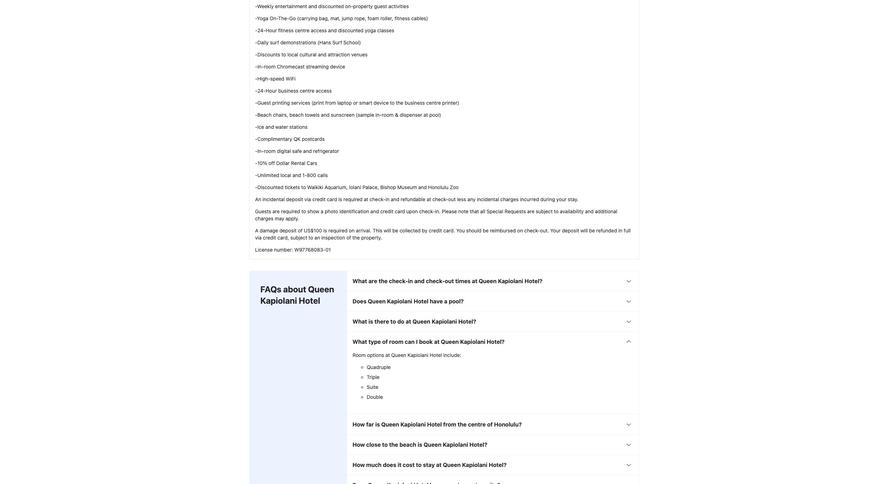 Task type: describe. For each thing, give the bounding box(es) containing it.
centre up the services
[[300, 88, 315, 94]]

(print
[[312, 100, 324, 106]]

to left show
[[302, 208, 306, 214]]

times
[[456, 278, 471, 284]]

2 horizontal spatial are
[[528, 208, 535, 214]]

kapiolani up how close to the beach is queen kapiolani hotel?
[[401, 421, 426, 428]]

and down 'bishop'
[[391, 196, 400, 202]]

guest
[[375, 3, 387, 9]]

is left the there
[[369, 318, 373, 325]]

access for fitness
[[311, 27, 327, 33]]

high-
[[258, 76, 271, 82]]

queen up include:
[[441, 338, 459, 345]]

-complimentary qk postcards
[[255, 136, 325, 142]]

check- down palace,
[[370, 196, 386, 202]]

there
[[375, 318, 389, 325]]

subject inside a damage deposit of us$100 is required on arrival. this will be collected by credit card. you should be reimbursed on check-out. your deposit will be refunded in full via credit card, subject to an inspection of the property.
[[291, 234, 308, 241]]

kapiolani down i at the left bottom
[[408, 352, 429, 358]]

access for business
[[316, 88, 332, 94]]

on-
[[270, 15, 278, 21]]

centre up pool) at top left
[[427, 100, 441, 106]]

-discounts to local cultural and attraction venues
[[255, 51, 368, 57]]

all
[[481, 208, 486, 214]]

out inside dropdown button
[[445, 278, 454, 284]]

to down the your
[[555, 208, 559, 214]]

kapiolani up do
[[387, 298, 413, 304]]

from inside dropdown button
[[444, 421, 457, 428]]

pool)
[[430, 112, 442, 118]]

0 vertical spatial business
[[278, 88, 299, 94]]

an incidental deposit via credit card is required at check-in and refundable at check-out less any incidental charges incurred during your stay.
[[255, 196, 579, 202]]

queen right stay
[[443, 462, 461, 468]]

is inside "dropdown button"
[[418, 441, 423, 448]]

cables)
[[412, 15, 428, 21]]

sunscreen
[[331, 112, 355, 118]]

- for -daily surf demonstrations (hans surf school)
[[255, 39, 258, 45]]

yoga
[[257, 15, 269, 21]]

at right do
[[406, 318, 412, 325]]

0 vertical spatial device
[[330, 63, 345, 69]]

and up an incidental deposit via credit card is required at check-in and refundable at check-out less any incidental charges incurred during your stay.
[[419, 184, 427, 190]]

- for -24-hour business centre access
[[255, 88, 258, 94]]

required inside guests are required to show a photo identification and credit card upon check-in. please note that all special requests are subject to availability and additional charges may apply.
[[281, 208, 300, 214]]

at down honolulu
[[427, 196, 431, 202]]

charges inside guests are required to show a photo identification and credit card upon check-in. please note that all special requests are subject to availability and additional charges may apply.
[[255, 215, 274, 221]]

speed
[[271, 76, 285, 82]]

-discounted tickets to waikiki aquarium, iolani palace, bishop museum and honolulu zoo
[[255, 184, 459, 190]]

apply.
[[286, 215, 299, 221]]

are for what are the check-in and check-out times at queen kapiolani hotel?
[[369, 278, 378, 284]]

-yoga on-the-go (carrying bag, mat, jump rope, foam roller, fitness cables)
[[255, 15, 428, 21]]

accordion control element
[[347, 271, 640, 484]]

beach inside "dropdown button"
[[400, 441, 417, 448]]

close
[[367, 441, 381, 448]]

include:
[[444, 352, 462, 358]]

of right inspection
[[347, 234, 351, 241]]

is down aquarium, at the left of page
[[339, 196, 342, 202]]

at right times
[[472, 278, 478, 284]]

1 on from the left
[[349, 227, 355, 233]]

0 vertical spatial beach
[[290, 112, 304, 118]]

book
[[419, 338, 433, 345]]

honolulu
[[428, 184, 449, 190]]

kapiolani down how close to the beach is queen kapiolani hotel? "dropdown button"
[[463, 462, 488, 468]]

1-
[[303, 172, 307, 178]]

check- inside guests are required to show a photo identification and credit card upon check-in. please note that all special requests are subject to availability and additional charges may apply.
[[420, 208, 435, 214]]

credit right by
[[429, 227, 442, 233]]

to left stay
[[416, 462, 422, 468]]

hotel down what type of room can i book at queen kapiolani hotel?
[[430, 352, 442, 358]]

far
[[367, 421, 374, 428]]

- for -unlimited local and 1-800 calls
[[255, 172, 258, 178]]

chairs,
[[273, 112, 288, 118]]

it
[[398, 462, 402, 468]]

- for -10% off dollar rental cars
[[255, 160, 258, 166]]

kapiolani down have
[[432, 318, 457, 325]]

surf
[[333, 39, 342, 45]]

queen right do
[[413, 318, 431, 325]]

800
[[307, 172, 316, 178]]

beach
[[258, 112, 272, 118]]

stay.
[[568, 196, 579, 202]]

deposit right your
[[563, 227, 580, 233]]

services
[[291, 100, 310, 106]]

a damage deposit of us$100 is required on arrival. this will be collected by credit card. you should be reimbursed on check-out. your deposit will be refunded in full via credit card, subject to an inspection of the property.
[[255, 227, 631, 241]]

i
[[416, 338, 418, 345]]

and down mat,
[[328, 27, 337, 33]]

to left do
[[391, 318, 396, 325]]

or
[[353, 100, 358, 106]]

hotel left have
[[414, 298, 429, 304]]

on-
[[345, 3, 353, 9]]

hotel inside faqs about queen kapiolani hotel
[[299, 296, 320, 305]]

and left 1- at the left top
[[293, 172, 301, 178]]

show
[[308, 208, 320, 214]]

iolani
[[349, 184, 361, 190]]

what are the check-in and check-out times at queen kapiolani hotel?
[[353, 278, 543, 284]]

how much does it cost to stay at queen kapiolani hotel?
[[353, 462, 507, 468]]

reimbursed
[[490, 227, 516, 233]]

entertainment
[[275, 3, 307, 9]]

via inside a damage deposit of us$100 is required on arrival. this will be collected by credit card. you should be reimbursed on check-out. your deposit will be refunded in full via credit card, subject to an inspection of the property.
[[255, 234, 262, 241]]

-ice and water stations
[[255, 124, 308, 130]]

in inside a damage deposit of us$100 is required on arrival. this will be collected by credit card. you should be reimbursed on check-out. your deposit will be refunded in full via credit card, subject to an inspection of the property.
[[619, 227, 623, 233]]

requests
[[505, 208, 526, 214]]

queen up does queen kapiolani hotel have a pool? dropdown button
[[479, 278, 497, 284]]

the-
[[278, 15, 289, 21]]

0 horizontal spatial from
[[326, 100, 336, 106]]

how close to the beach is queen kapiolani hotel?
[[353, 441, 488, 448]]

- for -weekly entertainment and discounted on-property guest activities
[[255, 3, 257, 9]]

2 incidental from the left
[[477, 196, 499, 202]]

room inside dropdown button
[[390, 338, 404, 345]]

to right tickets
[[302, 184, 306, 190]]

of left honolulu?
[[488, 421, 493, 428]]

0 vertical spatial required
[[344, 196, 363, 202]]

kapiolani up include:
[[461, 338, 486, 345]]

-in-room digital safe and refrigerator
[[255, 148, 339, 154]]

go
[[289, 15, 296, 21]]

0 vertical spatial card
[[327, 196, 337, 202]]

us$100
[[304, 227, 322, 233]]

room down discounts
[[264, 63, 276, 69]]

type
[[369, 338, 381, 345]]

license number: w97768083-01
[[255, 247, 331, 253]]

room up the off
[[264, 148, 276, 154]]

check- up have
[[426, 278, 445, 284]]

deposit for via
[[286, 196, 303, 202]]

0 vertical spatial via
[[305, 196, 311, 202]]

at right book
[[435, 338, 440, 345]]

any
[[468, 196, 476, 202]]

1 vertical spatial fitness
[[278, 27, 294, 33]]

queen right does
[[368, 298, 386, 304]]

does
[[383, 462, 397, 468]]

3 be from the left
[[590, 227, 595, 233]]

the inside a damage deposit of us$100 is required on arrival. this will be collected by credit card. you should be reimbursed on check-out. your deposit will be refunded in full via credit card, subject to an inspection of the property.
[[353, 234, 360, 241]]

- for -high-speed wifi
[[255, 76, 258, 82]]

honolulu?
[[495, 421, 522, 428]]

at left pool) at top left
[[424, 112, 428, 118]]

to right smart
[[390, 100, 395, 106]]

centre up demonstrations
[[295, 27, 310, 33]]

rental
[[291, 160, 306, 166]]

hotel up how close to the beach is queen kapiolani hotel?
[[427, 421, 442, 428]]

at right stay
[[436, 462, 442, 468]]

how close to the beach is queen kapiolani hotel? button
[[347, 435, 639, 454]]

0 horizontal spatial in
[[386, 196, 390, 202]]

number:
[[274, 247, 293, 253]]

bag,
[[319, 15, 329, 21]]

kapiolani inside "dropdown button"
[[443, 441, 469, 448]]

credit down waikiki
[[313, 196, 326, 202]]

rope,
[[355, 15, 367, 21]]

credit down damage
[[263, 234, 276, 241]]

does queen kapiolani hotel have a pool? button
[[347, 291, 639, 311]]

- for -guest printing services (print from laptop or smart device to the business centre printer)
[[255, 100, 258, 106]]

check- up 'does queen kapiolani hotel have a pool?'
[[389, 278, 408, 284]]

hour for fitness
[[266, 27, 277, 33]]

of left us$100
[[298, 227, 303, 233]]

-10% off dollar rental cars
[[255, 160, 318, 166]]

venues
[[352, 51, 368, 57]]

guests are required to show a photo identification and credit card upon check-in. please note that all special requests are subject to availability and additional charges may apply.
[[255, 208, 618, 221]]

in.
[[435, 208, 441, 214]]

subject inside guests are required to show a photo identification and credit card upon check-in. please note that all special requests are subject to availability and additional charges may apply.
[[536, 208, 553, 214]]

and inside dropdown button
[[415, 278, 425, 284]]

identification
[[340, 208, 369, 214]]

jump
[[342, 15, 353, 21]]

&
[[395, 112, 399, 118]]

2 be from the left
[[483, 227, 489, 233]]

(carrying
[[297, 15, 318, 21]]

hotel? inside "dropdown button"
[[470, 441, 488, 448]]

inspection
[[322, 234, 345, 241]]

may
[[275, 215, 285, 221]]

postcards
[[302, 136, 325, 142]]

0 vertical spatial discounted
[[319, 3, 344, 9]]

in inside dropdown button
[[408, 278, 413, 284]]

how far is queen kapiolani hotel from the centre of honolulu? button
[[347, 414, 639, 434]]

chromecast
[[277, 63, 305, 69]]

collected
[[400, 227, 421, 233]]

room left &
[[382, 112, 394, 118]]

is inside a damage deposit of us$100 is required on arrival. this will be collected by credit card. you should be reimbursed on check-out. your deposit will be refunded in full via credit card, subject to an inspection of the property.
[[324, 227, 327, 233]]

- for -discounts to local cultural and attraction venues
[[255, 51, 258, 57]]

hour for business
[[266, 88, 277, 94]]

additional
[[596, 208, 618, 214]]

guest
[[258, 100, 271, 106]]

check- down honolulu
[[433, 196, 449, 202]]

how for how close to the beach is queen kapiolani hotel?
[[353, 441, 365, 448]]

upon
[[407, 208, 418, 214]]

and right towels
[[321, 112, 330, 118]]

-high-speed wifi
[[255, 76, 296, 82]]

kapiolani up does queen kapiolani hotel have a pool? dropdown button
[[498, 278, 524, 284]]



Task type: vqa. For each thing, say whether or not it's contained in the screenshot.
the What type of room can I book at Queen Kapiolani Hotel? dropdown button at bottom
yes



Task type: locate. For each thing, give the bounding box(es) containing it.
room
[[264, 63, 276, 69], [382, 112, 394, 118], [264, 148, 276, 154], [390, 338, 404, 345]]

- left the on-
[[255, 15, 257, 21]]

queen inside "dropdown button"
[[424, 441, 442, 448]]

card,
[[278, 234, 289, 241]]

beach up stations
[[290, 112, 304, 118]]

you
[[457, 227, 465, 233]]

of
[[298, 227, 303, 233], [347, 234, 351, 241], [383, 338, 388, 345], [488, 421, 493, 428]]

what up does
[[353, 278, 367, 284]]

1 vertical spatial a
[[445, 298, 448, 304]]

12 - from the top
[[255, 136, 258, 142]]

- down daily
[[255, 51, 258, 57]]

- down ice at the top left
[[255, 136, 258, 142]]

1 vertical spatial hour
[[266, 88, 277, 94]]

pool?
[[449, 298, 464, 304]]

at right options
[[386, 352, 390, 358]]

11 - from the top
[[255, 124, 258, 130]]

business down wifi
[[278, 88, 299, 94]]

1 in- from the top
[[258, 63, 264, 69]]

1 vertical spatial 24-
[[258, 88, 266, 94]]

4 - from the top
[[255, 39, 258, 45]]

6 - from the top
[[255, 63, 258, 69]]

refunded
[[597, 227, 618, 233]]

access up (print
[[316, 88, 332, 94]]

how left far
[[353, 421, 365, 428]]

- for -ice and water stations
[[255, 124, 258, 130]]

10 - from the top
[[255, 112, 258, 118]]

kapiolani down faqs
[[261, 296, 297, 305]]

deposit for of
[[280, 227, 297, 233]]

- for -beach chairs, beach towels and sunscreen (sample in-room & dispenser at pool)
[[255, 112, 258, 118]]

and right ice at the top left
[[266, 124, 274, 130]]

bishop
[[381, 184, 396, 190]]

2 vertical spatial required
[[329, 227, 348, 233]]

full
[[624, 227, 631, 233]]

0 vertical spatial what
[[353, 278, 367, 284]]

guests
[[255, 208, 271, 214]]

1 horizontal spatial fitness
[[395, 15, 410, 21]]

discounts
[[258, 51, 280, 57]]

queen down can
[[392, 352, 407, 358]]

0 horizontal spatial will
[[384, 227, 391, 233]]

- for -discounted tickets to waikiki aquarium, iolani palace, bishop museum and honolulu zoo
[[255, 184, 258, 190]]

dispenser
[[400, 112, 423, 118]]

access
[[311, 27, 327, 33], [316, 88, 332, 94]]

1 vertical spatial card
[[395, 208, 405, 214]]

to up chromecast
[[282, 51, 286, 57]]

availability
[[560, 208, 584, 214]]

check-
[[370, 196, 386, 202], [433, 196, 449, 202], [420, 208, 435, 214], [525, 227, 541, 233], [389, 278, 408, 284], [426, 278, 445, 284]]

an
[[255, 196, 261, 202]]

about
[[283, 284, 307, 294]]

2 hour from the top
[[266, 88, 277, 94]]

roller,
[[381, 15, 394, 21]]

safe
[[292, 148, 302, 154]]

cars
[[307, 160, 318, 166]]

hour down the -high-speed wifi
[[266, 88, 277, 94]]

digital
[[277, 148, 291, 154]]

refrigerator
[[313, 148, 339, 154]]

14 - from the top
[[255, 160, 258, 166]]

1 will from the left
[[384, 227, 391, 233]]

are
[[273, 208, 280, 214], [528, 208, 535, 214], [369, 278, 378, 284]]

1 what from the top
[[353, 278, 367, 284]]

-guest printing services (print from laptop or smart device to the business centre printer)
[[255, 100, 460, 106]]

2 horizontal spatial in
[[619, 227, 623, 233]]

1 horizontal spatial card
[[395, 208, 405, 214]]

incidental
[[263, 196, 285, 202], [477, 196, 499, 202]]

what for what is there to do at queen kapiolani hotel?
[[353, 318, 367, 325]]

- for -yoga on-the-go (carrying bag, mat, jump rope, foam roller, fitness cables)
[[255, 15, 257, 21]]

and up (carrying
[[309, 3, 317, 9]]

damage
[[260, 227, 278, 233]]

1 hour from the top
[[266, 27, 277, 33]]

0 horizontal spatial on
[[349, 227, 355, 233]]

0 horizontal spatial fitness
[[278, 27, 294, 33]]

-
[[255, 3, 257, 9], [255, 15, 257, 21], [255, 27, 258, 33], [255, 39, 258, 45], [255, 51, 258, 57], [255, 63, 258, 69], [255, 76, 258, 82], [255, 88, 258, 94], [255, 100, 258, 106], [255, 112, 258, 118], [255, 124, 258, 130], [255, 136, 258, 142], [255, 148, 258, 154], [255, 160, 258, 166], [255, 172, 258, 178], [255, 184, 258, 190]]

3 how from the top
[[353, 462, 365, 468]]

1 vertical spatial access
[[316, 88, 332, 94]]

what down does
[[353, 318, 367, 325]]

via
[[305, 196, 311, 202], [255, 234, 262, 241]]

triple
[[367, 374, 380, 380]]

0 vertical spatial how
[[353, 421, 365, 428]]

refundable
[[401, 196, 426, 202]]

0 vertical spatial local
[[288, 51, 298, 57]]

is
[[339, 196, 342, 202], [324, 227, 327, 233], [369, 318, 373, 325], [376, 421, 380, 428], [418, 441, 423, 448]]

by
[[422, 227, 428, 233]]

0 horizontal spatial a
[[321, 208, 324, 214]]

and up 'does queen kapiolani hotel have a pool?'
[[415, 278, 425, 284]]

0 horizontal spatial via
[[255, 234, 262, 241]]

faqs
[[261, 284, 282, 294]]

w97768083-
[[295, 247, 326, 253]]

24- for -24-hour business centre access
[[258, 88, 266, 94]]

1 horizontal spatial charges
[[501, 196, 519, 202]]

1 vertical spatial in
[[619, 227, 623, 233]]

be left collected
[[393, 227, 399, 233]]

1 how from the top
[[353, 421, 365, 428]]

1 horizontal spatial beach
[[400, 441, 417, 448]]

0 horizontal spatial device
[[330, 63, 345, 69]]

to inside a damage deposit of us$100 is required on arrival. this will be collected by credit card. you should be reimbursed on check-out. your deposit will be refunded in full via credit card, subject to an inspection of the property.
[[309, 234, 313, 241]]

0 horizontal spatial business
[[278, 88, 299, 94]]

an
[[315, 234, 320, 241]]

1 horizontal spatial on
[[518, 227, 523, 233]]

1 vertical spatial beach
[[400, 441, 417, 448]]

0 horizontal spatial incidental
[[263, 196, 285, 202]]

what inside what are the check-in and check-out times at queen kapiolani hotel? dropdown button
[[353, 278, 367, 284]]

and left additional
[[586, 208, 594, 214]]

2 in- from the top
[[258, 148, 264, 154]]

2 how from the top
[[353, 441, 365, 448]]

8 - from the top
[[255, 88, 258, 94]]

1 horizontal spatial subject
[[536, 208, 553, 214]]

are for guests are required to show a photo identification and credit card upon check-in. please note that all special requests are subject to availability and additional charges may apply.
[[273, 208, 280, 214]]

0 horizontal spatial be
[[393, 227, 399, 233]]

to
[[282, 51, 286, 57], [390, 100, 395, 106], [302, 184, 306, 190], [302, 208, 306, 214], [555, 208, 559, 214], [309, 234, 313, 241], [391, 318, 396, 325], [383, 441, 388, 448], [416, 462, 422, 468]]

- for -complimentary qk postcards
[[255, 136, 258, 142]]

2 vertical spatial what
[[353, 338, 367, 345]]

out.
[[541, 227, 549, 233]]

1 24- from the top
[[258, 27, 266, 33]]

daily
[[258, 39, 269, 45]]

laptop
[[338, 100, 352, 106]]

what for what are the check-in and check-out times at queen kapiolani hotel?
[[353, 278, 367, 284]]

what inside what type of room can i book at queen kapiolani hotel? dropdown button
[[353, 338, 367, 345]]

0 vertical spatial access
[[311, 27, 327, 33]]

hotel down the about
[[299, 296, 320, 305]]

are inside dropdown button
[[369, 278, 378, 284]]

charges down the guests
[[255, 215, 274, 221]]

2 - from the top
[[255, 15, 257, 21]]

during
[[541, 196, 556, 202]]

streaming
[[306, 63, 329, 69]]

0 vertical spatial in-
[[258, 63, 264, 69]]

- up discounts
[[255, 39, 258, 45]]

fitness down the-
[[278, 27, 294, 33]]

- for -in-room digital safe and refrigerator
[[255, 148, 258, 154]]

0 vertical spatial fitness
[[395, 15, 410, 21]]

required up identification
[[344, 196, 363, 202]]

a inside guests are required to show a photo identification and credit card upon check-in. please note that all special requests are subject to availability and additional charges may apply.
[[321, 208, 324, 214]]

2 vertical spatial how
[[353, 462, 365, 468]]

2 will from the left
[[581, 227, 588, 233]]

a for show
[[321, 208, 324, 214]]

check- right upon at the left of the page
[[420, 208, 435, 214]]

5 - from the top
[[255, 51, 258, 57]]

2 on from the left
[[518, 227, 523, 233]]

required up inspection
[[329, 227, 348, 233]]

0 vertical spatial hour
[[266, 27, 277, 33]]

0 vertical spatial out
[[449, 196, 456, 202]]

check- inside a damage deposit of us$100 is required on arrival. this will be collected by credit card. you should be reimbursed on check-out. your deposit will be refunded in full via credit card, subject to an inspection of the property.
[[525, 227, 541, 233]]

- for -24-hour fitness centre access and discounted yoga classes
[[255, 27, 258, 33]]

card
[[327, 196, 337, 202], [395, 208, 405, 214]]

1 vertical spatial subject
[[291, 234, 308, 241]]

queen right far
[[382, 421, 399, 428]]

1 horizontal spatial business
[[405, 100, 425, 106]]

- down yoga
[[255, 27, 258, 33]]

of right type
[[383, 338, 388, 345]]

7 - from the top
[[255, 76, 258, 82]]

at down palace,
[[364, 196, 369, 202]]

1 vertical spatial how
[[353, 441, 365, 448]]

1 horizontal spatial be
[[483, 227, 489, 233]]

at
[[424, 112, 428, 118], [364, 196, 369, 202], [427, 196, 431, 202], [472, 278, 478, 284], [406, 318, 412, 325], [435, 338, 440, 345], [386, 352, 390, 358], [436, 462, 442, 468]]

room
[[353, 352, 366, 358]]

device up in-
[[374, 100, 389, 106]]

business up dispenser on the top of page
[[405, 100, 425, 106]]

towels
[[305, 112, 320, 118]]

in- for -in-room chromecast streaming device
[[258, 63, 264, 69]]

local down "-10% off dollar rental cars"
[[281, 172, 291, 178]]

1 vertical spatial out
[[445, 278, 454, 284]]

0 vertical spatial from
[[326, 100, 336, 106]]

discounted
[[258, 184, 284, 190]]

24- down yoga
[[258, 27, 266, 33]]

the inside "dropdown button"
[[389, 441, 399, 448]]

-24-hour fitness centre access and discounted yoga classes
[[255, 27, 395, 33]]

surf
[[270, 39, 279, 45]]

is right far
[[376, 421, 380, 428]]

0 horizontal spatial subject
[[291, 234, 308, 241]]

-daily surf demonstrations (hans surf school)
[[255, 39, 361, 45]]

card.
[[444, 227, 455, 233]]

1 vertical spatial required
[[281, 208, 300, 214]]

how for how much does it cost to stay at queen kapiolani hotel?
[[353, 462, 365, 468]]

room options at queen kapiolani hotel include:
[[353, 352, 462, 358]]

queen inside faqs about queen kapiolani hotel
[[308, 284, 334, 294]]

1 - from the top
[[255, 3, 257, 9]]

1 vertical spatial in-
[[258, 148, 264, 154]]

hour down the on-
[[266, 27, 277, 33]]

how much does it cost to stay at queen kapiolani hotel? button
[[347, 455, 639, 475]]

card up photo
[[327, 196, 337, 202]]

can
[[405, 338, 415, 345]]

what are the check-in and check-out times at queen kapiolani hotel? button
[[347, 271, 639, 291]]

options
[[367, 352, 384, 358]]

a right show
[[321, 208, 324, 214]]

how
[[353, 421, 365, 428], [353, 441, 365, 448], [353, 462, 365, 468]]

what is there to do at queen kapiolani hotel?
[[353, 318, 477, 325]]

what inside what is there to do at queen kapiolani hotel? dropdown button
[[353, 318, 367, 325]]

card inside guests are required to show a photo identification and credit card upon check-in. please note that all special requests are subject to availability and additional charges may apply.
[[395, 208, 405, 214]]

1 vertical spatial business
[[405, 100, 425, 106]]

in down 'bishop'
[[386, 196, 390, 202]]

1 horizontal spatial via
[[305, 196, 311, 202]]

on right reimbursed
[[518, 227, 523, 233]]

mat,
[[331, 15, 341, 21]]

centre inside dropdown button
[[468, 421, 486, 428]]

0 horizontal spatial card
[[327, 196, 337, 202]]

1 vertical spatial local
[[281, 172, 291, 178]]

3 what from the top
[[353, 338, 367, 345]]

and down (hans
[[318, 51, 327, 57]]

0 vertical spatial 24-
[[258, 27, 266, 33]]

should
[[467, 227, 482, 233]]

charges up requests
[[501, 196, 519, 202]]

a for have
[[445, 298, 448, 304]]

a inside dropdown button
[[445, 298, 448, 304]]

1 horizontal spatial from
[[444, 421, 457, 428]]

1 horizontal spatial will
[[581, 227, 588, 233]]

in-
[[376, 112, 382, 118]]

zoo
[[450, 184, 459, 190]]

24- for -24-hour fitness centre access and discounted yoga classes
[[258, 27, 266, 33]]

1 horizontal spatial a
[[445, 298, 448, 304]]

how inside "dropdown button"
[[353, 441, 365, 448]]

- up ice at the top left
[[255, 112, 258, 118]]

discounted up school)
[[338, 27, 364, 33]]

via up show
[[305, 196, 311, 202]]

0 vertical spatial in
[[386, 196, 390, 202]]

a
[[255, 227, 259, 233]]

check- left your
[[525, 227, 541, 233]]

queen right the about
[[308, 284, 334, 294]]

card left upon at the left of the page
[[395, 208, 405, 214]]

license
[[255, 247, 273, 253]]

0 horizontal spatial are
[[273, 208, 280, 214]]

on
[[349, 227, 355, 233], [518, 227, 523, 233]]

9 - from the top
[[255, 100, 258, 106]]

required inside a damage deposit of us$100 is required on arrival. this will be collected by credit card. you should be reimbursed on check-out. your deposit will be refunded in full via credit card, subject to an inspection of the property.
[[329, 227, 348, 233]]

what type of room can i book at queen kapiolani hotel?
[[353, 338, 505, 345]]

13 - from the top
[[255, 148, 258, 154]]

deposit down tickets
[[286, 196, 303, 202]]

the
[[396, 100, 404, 106], [353, 234, 360, 241], [379, 278, 388, 284], [458, 421, 467, 428], [389, 441, 399, 448]]

0 vertical spatial a
[[321, 208, 324, 214]]

3 - from the top
[[255, 27, 258, 33]]

incidental up all
[[477, 196, 499, 202]]

2 vertical spatial in
[[408, 278, 413, 284]]

1 be from the left
[[393, 227, 399, 233]]

room left can
[[390, 338, 404, 345]]

1 vertical spatial device
[[374, 100, 389, 106]]

16 - from the top
[[255, 184, 258, 190]]

credit inside guests are required to show a photo identification and credit card upon check-in. please note that all special requests are subject to availability and additional charges may apply.
[[381, 208, 394, 214]]

(sample
[[356, 112, 374, 118]]

how left much
[[353, 462, 365, 468]]

15 - from the top
[[255, 172, 258, 178]]

1 horizontal spatial device
[[374, 100, 389, 106]]

incidental down discounted
[[263, 196, 285, 202]]

special
[[487, 208, 504, 214]]

1 vertical spatial what
[[353, 318, 367, 325]]

foam
[[368, 15, 379, 21]]

0 vertical spatial charges
[[501, 196, 519, 202]]

on left arrival. on the left
[[349, 227, 355, 233]]

fitness
[[395, 15, 410, 21], [278, 27, 294, 33]]

is up how much does it cost to stay at queen kapiolani hotel? on the bottom
[[418, 441, 423, 448]]

kapiolani down "how far is queen kapiolani hotel from the centre of honolulu?"
[[443, 441, 469, 448]]

device down "attraction"
[[330, 63, 345, 69]]

0 horizontal spatial charges
[[255, 215, 274, 221]]

in- for -in-room digital safe and refrigerator
[[258, 148, 264, 154]]

1 incidental from the left
[[263, 196, 285, 202]]

- left speed
[[255, 76, 258, 82]]

much
[[367, 462, 382, 468]]

- up high-
[[255, 63, 258, 69]]

how for how far is queen kapiolani hotel from the centre of honolulu?
[[353, 421, 365, 428]]

how far is queen kapiolani hotel from the centre of honolulu?
[[353, 421, 522, 428]]

1 vertical spatial from
[[444, 421, 457, 428]]

what up room
[[353, 338, 367, 345]]

0 horizontal spatial beach
[[290, 112, 304, 118]]

- for -in-room chromecast streaming device
[[255, 63, 258, 69]]

- up yoga
[[255, 3, 257, 9]]

1 horizontal spatial are
[[369, 278, 378, 284]]

out left times
[[445, 278, 454, 284]]

does queen kapiolani hotel have a pool?
[[353, 298, 464, 304]]

-beach chairs, beach towels and sunscreen (sample in-room & dispenser at pool)
[[255, 112, 442, 118]]

out
[[449, 196, 456, 202], [445, 278, 454, 284]]

1 vertical spatial charges
[[255, 215, 274, 221]]

water
[[276, 124, 288, 130]]

1 vertical spatial discounted
[[338, 27, 364, 33]]

wifi
[[286, 76, 296, 82]]

cultural
[[300, 51, 317, 57]]

- down 10%
[[255, 172, 258, 178]]

and up the this
[[371, 208, 379, 214]]

to inside "dropdown button"
[[383, 441, 388, 448]]

queen up how much does it cost to stay at queen kapiolani hotel? on the bottom
[[424, 441, 442, 448]]

2 horizontal spatial be
[[590, 227, 595, 233]]

please
[[442, 208, 457, 214]]

will right the this
[[384, 227, 391, 233]]

2 what from the top
[[353, 318, 367, 325]]

to right close
[[383, 441, 388, 448]]

in left full
[[619, 227, 623, 233]]

device
[[330, 63, 345, 69], [374, 100, 389, 106]]

24- down high-
[[258, 88, 266, 94]]

centre up how close to the beach is queen kapiolani hotel? "dropdown button"
[[468, 421, 486, 428]]

in up 'does queen kapiolani hotel have a pool?'
[[408, 278, 413, 284]]

1 vertical spatial via
[[255, 234, 262, 241]]

1 horizontal spatial incidental
[[477, 196, 499, 202]]

local
[[288, 51, 298, 57], [281, 172, 291, 178]]

01
[[326, 247, 331, 253]]

note
[[459, 208, 469, 214]]

2 24- from the top
[[258, 88, 266, 94]]

what for what type of room can i book at queen kapiolani hotel?
[[353, 338, 367, 345]]

kapiolani inside faqs about queen kapiolani hotel
[[261, 296, 297, 305]]

1 horizontal spatial in
[[408, 278, 413, 284]]

and right safe
[[303, 148, 312, 154]]

in
[[386, 196, 390, 202], [619, 227, 623, 233], [408, 278, 413, 284]]

0 vertical spatial subject
[[536, 208, 553, 214]]

stations
[[290, 124, 308, 130]]

required up apply.
[[281, 208, 300, 214]]

subject down during
[[536, 208, 553, 214]]

access down bag,
[[311, 27, 327, 33]]



